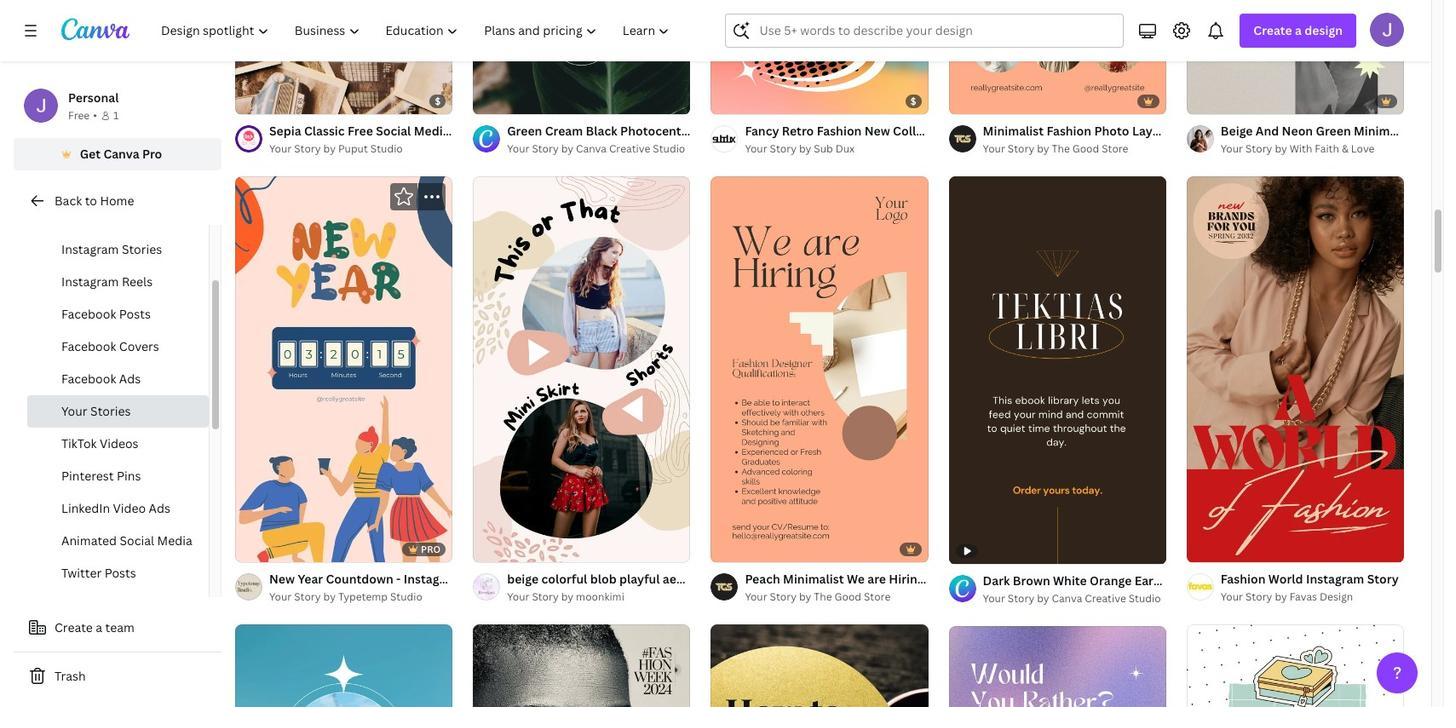 Task type: vqa. For each thing, say whether or not it's contained in the screenshot.
top at the bottom right of the page
no



Task type: locate. For each thing, give the bounding box(es) containing it.
2 vertical spatial posts
[[105, 565, 136, 581]]

0 vertical spatial new
[[865, 122, 890, 139]]

layout
[[1132, 122, 1172, 139]]

1 horizontal spatial your story by canva creative studio
[[983, 592, 1161, 606]]

your inside fashion world instagram story your story by favas design
[[1221, 590, 1243, 605]]

instagram inside instagram reels link
[[61, 274, 119, 290]]

facebook ads
[[61, 371, 141, 387]]

create a design button
[[1240, 14, 1357, 48]]

create left design
[[1254, 22, 1292, 38]]

1 horizontal spatial ads
[[149, 500, 170, 516]]

posts up the instagram stories link
[[122, 209, 153, 225]]

0 vertical spatial ads
[[119, 371, 141, 387]]

1 vertical spatial stories
[[90, 403, 131, 419]]

good down the we at the right bottom
[[835, 590, 862, 605]]

fashion inside the fancy retro fashion new collection instagram story your story by sub dux
[[817, 122, 862, 139]]

studio inside 'sepia classic free social media photo collage instagram story your story by puput studio'
[[371, 141, 403, 156]]

create for create a design
[[1254, 22, 1292, 38]]

the up black luxury blog instagram story image
[[814, 590, 832, 605]]

0 horizontal spatial a
[[96, 620, 102, 636]]

countdown
[[326, 571, 393, 587]]

1 horizontal spatial media
[[414, 122, 450, 139]]

a inside create a team button
[[96, 620, 102, 636]]

create left team
[[55, 620, 93, 636]]

stories for your stories
[[90, 403, 131, 419]]

1 vertical spatial your story by canva creative studio
[[983, 592, 1161, 606]]

store down minimalist fashion photo layout instagram story link
[[1102, 141, 1129, 156]]

social
[[376, 122, 411, 139], [120, 533, 154, 549]]

canva inside get canva pro 'button'
[[103, 146, 139, 162]]

free left the •
[[68, 108, 90, 123]]

facebook covers link
[[27, 331, 209, 363]]

0 vertical spatial your story by canva creative studio link
[[507, 140, 691, 157]]

1 horizontal spatial a
[[1295, 22, 1302, 38]]

instagram inside 'sepia classic free social media photo collage instagram story your story by puput studio'
[[536, 122, 595, 139]]

&
[[1342, 141, 1349, 156]]

by inside 'sepia classic free social media photo collage instagram story your story by puput studio'
[[323, 141, 336, 156]]

trash
[[55, 668, 86, 684]]

0 horizontal spatial social
[[120, 533, 154, 549]]

2 $ from the left
[[911, 94, 917, 107]]

1 horizontal spatial social
[[376, 122, 411, 139]]

1 horizontal spatial good
[[1073, 141, 1099, 156]]

fancy
[[745, 122, 779, 139]]

by inside fashion world instagram story your story by favas design
[[1275, 590, 1287, 605]]

your story by canva creative studio link
[[507, 140, 691, 157], [983, 591, 1166, 608]]

0 horizontal spatial your story by the good store link
[[745, 589, 928, 606]]

instagram inside the fancy retro fashion new collection instagram story your story by sub dux
[[956, 122, 1014, 139]]

get canva pro button
[[14, 138, 222, 170]]

facebook
[[61, 306, 116, 322], [61, 338, 116, 354], [61, 371, 116, 387]]

instagram
[[536, 122, 595, 139], [956, 122, 1014, 139], [1175, 122, 1234, 139], [61, 209, 119, 225], [61, 241, 119, 257], [61, 274, 119, 290], [404, 571, 462, 587], [1306, 571, 1365, 587]]

1 vertical spatial your story by canva creative studio link
[[983, 591, 1166, 608]]

your inside minimalist fashion photo layout instagram story your story by the good store
[[983, 141, 1005, 156]]

1 horizontal spatial the
[[1052, 141, 1070, 156]]

new inside the fancy retro fashion new collection instagram story your story by sub dux
[[865, 122, 890, 139]]

1 vertical spatial media
[[157, 533, 192, 549]]

posts down animated social media "link"
[[105, 565, 136, 581]]

good down minimalist fashion photo layout instagram story link
[[1073, 141, 1099, 156]]

1 horizontal spatial your story by the good store link
[[983, 140, 1166, 157]]

facebook for facebook posts
[[61, 306, 116, 322]]

posts for twitter posts
[[105, 565, 136, 581]]

1 horizontal spatial new
[[865, 122, 890, 139]]

media
[[414, 122, 450, 139], [157, 533, 192, 549]]

1 horizontal spatial $
[[911, 94, 917, 107]]

0 vertical spatial a
[[1295, 22, 1302, 38]]

0 horizontal spatial canva
[[103, 146, 139, 162]]

instagram inside new year countdown - instagram story your story by typetemp studio
[[404, 571, 462, 587]]

trash link
[[14, 660, 222, 694]]

your inside the fancy retro fashion new collection instagram story your story by sub dux
[[745, 141, 768, 156]]

minimalist inside peach minimalist we are hiring fashion your story your story by the good store
[[783, 571, 844, 587]]

new left year at the left bottom of the page
[[269, 571, 295, 587]]

1 vertical spatial new
[[269, 571, 295, 587]]

1 vertical spatial create
[[55, 620, 93, 636]]

moonkimi
[[576, 590, 624, 605]]

ads right video at the bottom left of page
[[149, 500, 170, 516]]

fashion down minimalist fashion photo layout instagram story
[[1047, 122, 1092, 139]]

stories
[[122, 241, 162, 257], [90, 403, 131, 419]]

1 vertical spatial social
[[120, 533, 154, 549]]

1 vertical spatial the
[[814, 590, 832, 605]]

2 photo from the left
[[1095, 122, 1130, 139]]

new year countdown - instagram story image
[[235, 176, 453, 563]]

1 $ from the left
[[435, 94, 441, 107]]

store
[[1102, 141, 1129, 156], [864, 590, 891, 605]]

media up your story by puput studio link
[[414, 122, 450, 139]]

your story by the good store link
[[983, 140, 1166, 157], [745, 589, 928, 606]]

fashion up 'your story by sub dux' link
[[817, 122, 862, 139]]

posts for instagram posts
[[122, 209, 153, 225]]

1 vertical spatial creative
[[1085, 592, 1126, 606]]

1 photo from the left
[[452, 122, 487, 139]]

0 vertical spatial the
[[1052, 141, 1070, 156]]

instagram posts link
[[27, 201, 209, 233]]

minimalist inside minimalist fashion photo layout instagram story your story by the good store
[[983, 122, 1044, 139]]

0 horizontal spatial your story by canva creative studio
[[507, 141, 685, 156]]

animated
[[61, 533, 117, 549]]

collection
[[893, 122, 953, 139]]

by inside minimalist fashion photo layout instagram story your story by the good store
[[1037, 141, 1049, 156]]

1 vertical spatial posts
[[119, 306, 151, 322]]

1 horizontal spatial photo
[[1095, 122, 1130, 139]]

0 horizontal spatial new
[[269, 571, 295, 587]]

social inside "link"
[[120, 533, 154, 549]]

store inside peach minimalist we are hiring fashion your story your story by the good store
[[864, 590, 891, 605]]

1 horizontal spatial create
[[1254, 22, 1292, 38]]

by inside the fancy retro fashion new collection instagram story your story by sub dux
[[799, 141, 812, 156]]

ads
[[119, 371, 141, 387], [149, 500, 170, 516]]

new up 'your story by sub dux' link
[[865, 122, 890, 139]]

2 vertical spatial facebook
[[61, 371, 116, 387]]

photo
[[452, 122, 487, 139], [1095, 122, 1130, 139]]

tiktok videos link
[[27, 428, 209, 460]]

media down linkedin video ads 'link'
[[157, 533, 192, 549]]

fashion left world
[[1221, 571, 1266, 587]]

posts for facebook posts
[[119, 306, 151, 322]]

a left team
[[96, 620, 102, 636]]

social up your story by puput studio link
[[376, 122, 411, 139]]

fancy retro fashion new collection instagram story image
[[711, 0, 928, 114]]

$
[[435, 94, 441, 107], [911, 94, 917, 107]]

0 horizontal spatial create
[[55, 620, 93, 636]]

top level navigation element
[[150, 14, 685, 48]]

pinterest
[[61, 468, 114, 484]]

photo left the layout
[[1095, 122, 1130, 139]]

0 vertical spatial posts
[[122, 209, 153, 225]]

$ up collection
[[911, 94, 917, 107]]

create inside button
[[55, 620, 93, 636]]

0 vertical spatial store
[[1102, 141, 1129, 156]]

the inside peach minimalist we are hiring fashion your story your story by the good store
[[814, 590, 832, 605]]

new inside new year countdown - instagram story your story by typetemp studio
[[269, 571, 295, 587]]

beige and neon green minimalist sale instagram story image
[[1187, 0, 1404, 114]]

$ up the sepia classic free social media photo collage instagram story link
[[435, 94, 441, 107]]

to
[[85, 193, 97, 209]]

1 horizontal spatial your story by canva creative studio link
[[983, 591, 1166, 608]]

0 horizontal spatial creative
[[609, 141, 651, 156]]

create a team
[[55, 620, 135, 636]]

design
[[1305, 22, 1343, 38]]

create
[[1254, 22, 1292, 38], [55, 620, 93, 636]]

peach minimalist we are hiring fashion your story link
[[745, 570, 1036, 589]]

0 horizontal spatial $
[[435, 94, 441, 107]]

fashion inside minimalist fashion photo layout instagram story your story by the good store
[[1047, 122, 1092, 139]]

$ for media
[[435, 94, 441, 107]]

fashion right 'hiring'
[[927, 571, 972, 587]]

free
[[68, 108, 90, 123], [348, 122, 373, 139]]

0 vertical spatial create
[[1254, 22, 1292, 38]]

1 vertical spatial store
[[864, 590, 891, 605]]

0 horizontal spatial store
[[864, 590, 891, 605]]

the
[[1052, 141, 1070, 156], [814, 590, 832, 605]]

twitter posts link
[[27, 557, 209, 590]]

1 horizontal spatial creative
[[1085, 592, 1126, 606]]

0 vertical spatial good
[[1073, 141, 1099, 156]]

free up your story by puput studio link
[[348, 122, 373, 139]]

your story by the good store link down the we at the right bottom
[[745, 589, 928, 606]]

gradient minimalist fashion would you rather instagram story image
[[949, 627, 1166, 707]]

None search field
[[726, 14, 1124, 48]]

1 vertical spatial good
[[835, 590, 862, 605]]

0 horizontal spatial ads
[[119, 371, 141, 387]]

creative
[[609, 141, 651, 156], [1085, 592, 1126, 606]]

sub
[[814, 141, 833, 156]]

ads down covers
[[119, 371, 141, 387]]

0 horizontal spatial the
[[814, 590, 832, 605]]

0 horizontal spatial media
[[157, 533, 192, 549]]

fancy retro fashion new collection instagram story link
[[745, 122, 1049, 140]]

2 facebook from the top
[[61, 338, 116, 354]]

0 horizontal spatial minimalist
[[783, 571, 844, 587]]

facebook up facebook ads
[[61, 338, 116, 354]]

Search search field
[[760, 14, 1113, 47]]

photo left "collage"
[[452, 122, 487, 139]]

social down video at the bottom left of page
[[120, 533, 154, 549]]

0 vertical spatial media
[[414, 122, 450, 139]]

facebook up your stories
[[61, 371, 116, 387]]

story
[[598, 122, 629, 139], [1017, 122, 1049, 139], [1236, 122, 1268, 139], [294, 141, 321, 156], [532, 141, 559, 156], [770, 141, 797, 156], [1008, 141, 1035, 156], [1246, 141, 1273, 156], [465, 571, 496, 587], [1004, 571, 1036, 587], [1367, 571, 1399, 587], [294, 590, 321, 604], [532, 590, 559, 605], [770, 590, 797, 605], [1246, 590, 1273, 605], [1008, 592, 1035, 606]]

facebook down instagram reels
[[61, 306, 116, 322]]

1 vertical spatial a
[[96, 620, 102, 636]]

posts down reels
[[119, 306, 151, 322]]

sepia classic free social media photo collage instagram story your story by puput studio
[[269, 122, 629, 156]]

free inside 'sepia classic free social media photo collage instagram story your story by puput studio'
[[348, 122, 373, 139]]

0 horizontal spatial your story by canva creative studio link
[[507, 140, 691, 157]]

create inside dropdown button
[[1254, 22, 1292, 38]]

1 horizontal spatial store
[[1102, 141, 1129, 156]]

world
[[1269, 571, 1303, 587]]

3 facebook from the top
[[61, 371, 116, 387]]

stories down facebook ads link
[[90, 403, 131, 419]]

create for create a team
[[55, 620, 93, 636]]

get canva pro
[[80, 146, 162, 162]]

jacob simon image
[[1370, 13, 1404, 47]]

dux
[[836, 141, 855, 156]]

2 horizontal spatial minimalist
[[1354, 122, 1415, 139]]

posts
[[122, 209, 153, 225], [119, 306, 151, 322], [105, 565, 136, 581]]

1 horizontal spatial canva
[[576, 141, 607, 156]]

minimalist
[[983, 122, 1044, 139], [1354, 122, 1415, 139], [783, 571, 844, 587]]

cute aesthetic romantic happy valentine's day greeting with koren sweet couple instagram story image
[[1187, 625, 1404, 707]]

your story by the good store link for fashion
[[983, 140, 1166, 157]]

pins
[[117, 468, 141, 484]]

minimalist inside beige and neon green minimalist sale  your story by with faith & love
[[1354, 122, 1415, 139]]

1 vertical spatial your story by the good store link
[[745, 589, 928, 606]]

love
[[1351, 141, 1375, 156]]

0 vertical spatial social
[[376, 122, 411, 139]]

2 horizontal spatial canva
[[1052, 592, 1083, 606]]

1 vertical spatial ads
[[149, 500, 170, 516]]

your story by the good store link down the layout
[[983, 140, 1166, 157]]

store down are
[[864, 590, 891, 605]]

fancy retro fashion new collection instagram story your story by sub dux
[[745, 122, 1049, 156]]

your story by canva creative studio
[[507, 141, 685, 156], [983, 592, 1161, 606]]

peach minimalist we are hiring fashion your story your story by the good store
[[745, 571, 1036, 605]]

fashion
[[817, 122, 862, 139], [1047, 122, 1092, 139], [927, 571, 972, 587], [1221, 571, 1266, 587]]

stories up reels
[[122, 241, 162, 257]]

your story by with faith & love link
[[1221, 140, 1404, 157]]

by
[[323, 141, 336, 156], [561, 141, 574, 156], [799, 141, 812, 156], [1037, 141, 1049, 156], [1275, 141, 1287, 156], [323, 590, 336, 604], [561, 590, 574, 605], [799, 590, 812, 605], [1275, 590, 1287, 605], [1037, 592, 1049, 606]]

fashion inside peach minimalist we are hiring fashion your story your story by the good store
[[927, 571, 972, 587]]

0 vertical spatial facebook
[[61, 306, 116, 322]]

1 horizontal spatial minimalist
[[983, 122, 1044, 139]]

1 facebook from the top
[[61, 306, 116, 322]]

1 horizontal spatial free
[[348, 122, 373, 139]]

a left design
[[1295, 22, 1302, 38]]

0 horizontal spatial photo
[[452, 122, 487, 139]]

0 vertical spatial your story by the good store link
[[983, 140, 1166, 157]]

the down minimalist fashion photo layout instagram story link
[[1052, 141, 1070, 156]]

0 vertical spatial stories
[[122, 241, 162, 257]]

collage
[[490, 122, 534, 139]]

facebook for facebook covers
[[61, 338, 116, 354]]

1 vertical spatial facebook
[[61, 338, 116, 354]]

puput
[[338, 141, 368, 156]]

0 vertical spatial your story by canva creative studio
[[507, 141, 685, 156]]

a inside the 'create a design' dropdown button
[[1295, 22, 1302, 38]]

studio inside new year countdown - instagram story your story by typetemp studio
[[390, 590, 423, 604]]

studio
[[371, 141, 403, 156], [653, 141, 685, 156], [390, 590, 423, 604], [1129, 592, 1161, 606]]

contemporary blue gradient instagram stories discount promo image
[[235, 625, 453, 707]]

back
[[55, 193, 82, 209]]

0 horizontal spatial good
[[835, 590, 862, 605]]



Task type: describe. For each thing, give the bounding box(es) containing it.
minimalist fashion photo layout instagram story link
[[983, 122, 1268, 140]]

tiktok videos
[[61, 435, 139, 452]]

new year countdown - instagram story your story by typetemp studio
[[269, 571, 496, 604]]

pinterest pins link
[[27, 460, 209, 493]]

sepia
[[269, 122, 301, 139]]

your story by puput studio link
[[269, 140, 453, 157]]

hiring
[[889, 571, 924, 587]]

media inside 'sepia classic free social media photo collage instagram story your story by puput studio'
[[414, 122, 450, 139]]

get
[[80, 146, 101, 162]]

beige colorful blob playful aesthetic this or that fashion beauty makeup daily dress kids photo collage instagram story image
[[473, 176, 691, 563]]

instagram stories link
[[27, 233, 209, 266]]

linkedin video ads
[[61, 500, 170, 516]]

-
[[396, 571, 401, 587]]

your story by moonkimi
[[507, 590, 624, 605]]

instagram inside minimalist fashion photo layout instagram story your story by the good store
[[1175, 122, 1234, 139]]

fashion world instagram story your story by favas design
[[1221, 571, 1399, 605]]

reels
[[122, 274, 153, 290]]

minimalist fashion photo layout instagram story image
[[949, 0, 1166, 114]]

by inside peach minimalist we are hiring fashion your story your story by the good store
[[799, 590, 812, 605]]

store inside minimalist fashion photo layout instagram story your story by the good store
[[1102, 141, 1129, 156]]

1
[[113, 108, 119, 123]]

tiktok
[[61, 435, 97, 452]]

your story by typetemp studio link
[[269, 589, 453, 606]]

a for design
[[1295, 22, 1302, 38]]

your inside beige and neon green minimalist sale  your story by with faith & love
[[1221, 141, 1243, 156]]

facebook covers
[[61, 338, 159, 354]]

animated social media link
[[27, 525, 209, 557]]

facebook ads link
[[27, 363, 209, 395]]

facebook posts link
[[27, 298, 209, 331]]

back to home
[[55, 193, 134, 209]]

beige and neon green minimalist sale link
[[1221, 122, 1444, 140]]

back to home link
[[14, 184, 222, 218]]

pro
[[142, 146, 162, 162]]

beige and neon green minimalist sale  your story by with faith & love
[[1221, 122, 1444, 156]]

we
[[847, 571, 865, 587]]

0 horizontal spatial free
[[68, 108, 90, 123]]

animated social media
[[61, 533, 192, 549]]

media inside "link"
[[157, 533, 192, 549]]

video
[[113, 500, 146, 516]]

social inside 'sepia classic free social media photo collage instagram story your story by puput studio'
[[376, 122, 411, 139]]

free •
[[68, 108, 97, 123]]

instagram inside fashion world instagram story your story by favas design
[[1306, 571, 1365, 587]]

pro
[[421, 543, 441, 556]]

retro
[[782, 122, 814, 139]]

black luxury blog instagram story image
[[711, 625, 928, 707]]

instagram reels link
[[27, 266, 209, 298]]

live for fashion instagram story image
[[473, 625, 691, 707]]

your story by moonkimi link
[[507, 589, 691, 606]]

videos
[[100, 435, 139, 452]]

with
[[1290, 141, 1313, 156]]

your stories
[[61, 403, 131, 419]]

green
[[1316, 122, 1351, 139]]

covers
[[119, 338, 159, 354]]

peach minimalist we are hiring fashion your story image
[[711, 176, 928, 563]]

facebook for facebook ads
[[61, 371, 116, 387]]

instagram reels
[[61, 274, 153, 290]]

and
[[1256, 122, 1279, 139]]

green cream black photocentric natural clean beauty personal faves sustainable beauty your story image
[[473, 0, 691, 114]]

a for team
[[96, 620, 102, 636]]

peach
[[745, 571, 780, 587]]

your story by favas design link
[[1221, 589, 1399, 606]]

linkedin
[[61, 500, 110, 516]]

create a design
[[1254, 22, 1343, 38]]

photo inside 'sepia classic free social media photo collage instagram story your story by puput studio'
[[452, 122, 487, 139]]

your story by the good store link for minimalist
[[745, 589, 928, 606]]

your story by sub dux link
[[745, 140, 928, 157]]

fashion world instagram story image
[[1187, 176, 1404, 563]]

minimalist fashion photo layout instagram story your story by the good store
[[983, 122, 1268, 156]]

new year countdown - instagram story link
[[269, 570, 496, 589]]

photo inside minimalist fashion photo layout instagram story your story by the good store
[[1095, 122, 1130, 139]]

by inside beige and neon green minimalist sale  your story by with faith & love
[[1275, 141, 1287, 156]]

sepia classic free social media photo collage instagram story image
[[235, 0, 453, 114]]

good inside minimalist fashion photo layout instagram story your story by the good store
[[1073, 141, 1099, 156]]

fashion world instagram story link
[[1221, 570, 1399, 589]]

classic
[[304, 122, 345, 139]]

twitter
[[61, 565, 102, 581]]

twitter posts
[[61, 565, 136, 581]]

faith
[[1315, 141, 1340, 156]]

team
[[105, 620, 135, 636]]

•
[[93, 108, 97, 123]]

pinterest pins
[[61, 468, 141, 484]]

story inside beige and neon green minimalist sale  your story by with faith & love
[[1246, 141, 1273, 156]]

facebook posts
[[61, 306, 151, 322]]

sepia classic free social media photo collage instagram story link
[[269, 122, 629, 140]]

the inside minimalist fashion photo layout instagram story your story by the good store
[[1052, 141, 1070, 156]]

by inside new year countdown - instagram story your story by typetemp studio
[[323, 590, 336, 604]]

0 vertical spatial creative
[[609, 141, 651, 156]]

sale
[[1418, 122, 1442, 139]]

stories for instagram stories
[[122, 241, 162, 257]]

typetemp
[[338, 590, 388, 604]]

personal
[[68, 89, 119, 106]]

instagram posts
[[61, 209, 153, 225]]

$ for collection
[[911, 94, 917, 107]]

year
[[298, 571, 323, 587]]

instagram stories
[[61, 241, 162, 257]]

ads inside 'link'
[[149, 500, 170, 516]]

fashion inside fashion world instagram story your story by favas design
[[1221, 571, 1266, 587]]

home
[[100, 193, 134, 209]]

are
[[868, 571, 886, 587]]

your inside 'sepia classic free social media photo collage instagram story your story by puput studio'
[[269, 141, 292, 156]]

create a team button
[[14, 611, 222, 645]]

favas
[[1290, 590, 1317, 605]]

design
[[1320, 590, 1353, 605]]

good inside peach minimalist we are hiring fashion your story your story by the good store
[[835, 590, 862, 605]]

your inside new year countdown - instagram story your story by typetemp studio
[[269, 590, 292, 604]]



